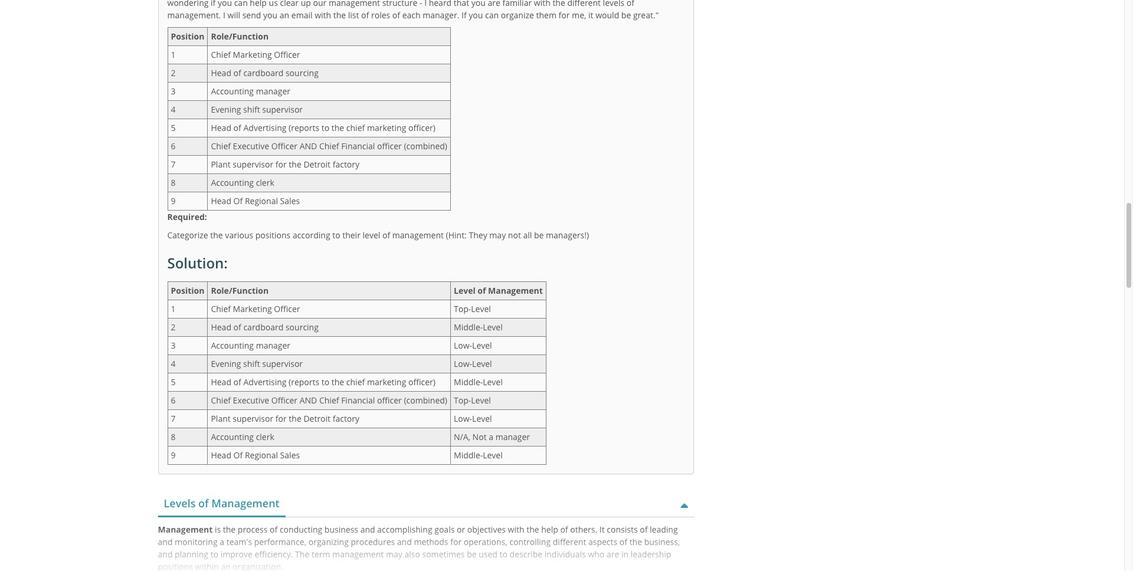 Task type: vqa. For each thing, say whether or not it's contained in the screenshot.


Task type: describe. For each thing, give the bounding box(es) containing it.
1 sales from the top
[[280, 195, 300, 207]]

1 vertical spatial manager
[[256, 340, 291, 352]]

all
[[523, 230, 532, 241]]

middle-level for head of regional sales
[[454, 450, 503, 461]]

are
[[607, 549, 620, 561]]

1 vertical spatial for
[[276, 414, 287, 425]]

required:
[[167, 211, 207, 223]]

2 6 from the top
[[171, 395, 176, 407]]

2 head from the top
[[211, 122, 231, 133]]

conducting
[[280, 524, 323, 536]]

2 officer) from the top
[[409, 377, 436, 388]]

2 position from the top
[[171, 285, 205, 297]]

1 evening shift supervisor from the top
[[211, 104, 303, 115]]

1 4 from the top
[[171, 104, 176, 115]]

1 accounting from the top
[[211, 86, 254, 97]]

management inside is the process of conducting business and accomplishing goals or objectives with the help of others. it consists of leading and monitoring a team's performance, organizing procedures and methods for operations, controlling different aspects of the business, and planning to improve efficiency. the term management may also sometimes be used to describe individuals who are in leadership positions within an organization.
[[333, 549, 384, 561]]

1 7 from the top
[[171, 159, 176, 170]]

level for head of cardboard sourcing
[[483, 322, 503, 333]]

level for chief executive officer and chief financial officer (combined)
[[471, 395, 491, 407]]

1 regional from the top
[[245, 195, 278, 207]]

leadership
[[631, 549, 672, 561]]

0 vertical spatial for
[[276, 159, 287, 170]]

managers!)
[[546, 230, 589, 241]]

4 accounting from the top
[[211, 432, 254, 443]]

they
[[469, 230, 488, 241]]

2 head of advertising (reports to the chief marketing officer) from the top
[[211, 377, 436, 388]]

1 (reports from the top
[[289, 122, 320, 133]]

in
[[622, 549, 629, 561]]

positions inside is the process of conducting business and accomplishing goals or objectives with the help of others. it consists of leading and monitoring a team's performance, organizing procedures and methods for operations, controlling different aspects of the business, and planning to improve efficiency. the term management may also sometimes be used to describe individuals who are in leadership positions within an organization.
[[158, 562, 193, 572]]

2 officer from the top
[[377, 395, 402, 407]]

2 detroit from the top
[[304, 414, 331, 425]]

1 horizontal spatial a
[[489, 432, 494, 443]]

be inside is the process of conducting business and accomplishing goals or objectives with the help of others. it consists of leading and monitoring a team's performance, organizing procedures and methods for operations, controlling different aspects of the business, and planning to improve efficiency. the term management may also sometimes be used to describe individuals who are in leadership positions within an organization.
[[467, 549, 477, 561]]

categorize the various positions according to their level of management (hint: they may not all be managers!)
[[167, 230, 589, 241]]

controlling
[[510, 537, 551, 548]]

level
[[363, 230, 380, 241]]

levels of management link
[[158, 493, 286, 518]]

2 7 from the top
[[171, 414, 176, 425]]

1 cardboard from the top
[[244, 67, 284, 78]]

process
[[238, 524, 268, 536]]

2 vertical spatial management
[[158, 524, 213, 536]]

management for levels of management
[[212, 497, 280, 511]]

2 chief executive officer and chief financial officer (combined) from the top
[[211, 395, 448, 407]]

2 head of cardboard sourcing from the top
[[211, 322, 319, 333]]

1 plant from the top
[[211, 159, 231, 170]]

1 executive from the top
[[233, 140, 269, 152]]

2 financial from the top
[[341, 395, 375, 407]]

team's
[[227, 537, 252, 548]]

1 officer) from the top
[[409, 122, 436, 133]]

0 vertical spatial management
[[393, 230, 444, 241]]

2 accounting from the top
[[211, 177, 254, 188]]

2 of from the top
[[234, 450, 243, 461]]

2 advertising from the top
[[244, 377, 287, 388]]

3 accounting from the top
[[211, 340, 254, 352]]

1 plant supervisor for the detroit factory from the top
[[211, 159, 360, 170]]

an
[[221, 562, 231, 572]]

(hint:
[[446, 230, 467, 241]]

consists
[[607, 524, 638, 536]]

2 (reports from the top
[[289, 377, 320, 388]]

1 chief from the top
[[347, 122, 365, 133]]

according
[[293, 230, 330, 241]]

0 vertical spatial may
[[490, 230, 506, 241]]

1 detroit from the top
[[304, 159, 331, 170]]

term
[[312, 549, 330, 561]]

2 cardboard from the top
[[244, 322, 284, 333]]

2 factory from the top
[[333, 414, 360, 425]]

also
[[405, 549, 420, 561]]

the
[[295, 549, 310, 561]]

1 head of regional sales from the top
[[211, 195, 300, 207]]

with
[[508, 524, 525, 536]]

monitoring
[[175, 537, 218, 548]]

used
[[479, 549, 498, 561]]

help
[[542, 524, 558, 536]]

middle- for head of regional sales
[[454, 450, 483, 461]]

2 clerk from the top
[[256, 432, 274, 443]]

1 evening from the top
[[211, 104, 241, 115]]

various
[[225, 230, 253, 241]]

procedures
[[351, 537, 395, 548]]

level for plant supervisor for the detroit factory
[[472, 414, 492, 425]]

leading
[[650, 524, 678, 536]]

1 9 from the top
[[171, 195, 176, 207]]

2 role/function from the top
[[211, 285, 269, 297]]

n/a, not a manager
[[454, 432, 530, 443]]

levels of management
[[164, 497, 280, 511]]

1 clerk from the top
[[256, 177, 274, 188]]

2 marketing from the top
[[233, 304, 272, 315]]

sometimes
[[422, 549, 465, 561]]

performance,
[[254, 537, 307, 548]]

and up procedures
[[361, 524, 375, 536]]

their
[[343, 230, 361, 241]]

top-level for chief marketing officer
[[454, 304, 491, 315]]

is
[[215, 524, 221, 536]]

organizing
[[309, 537, 349, 548]]

1 (combined) from the top
[[404, 140, 448, 152]]

1 8 from the top
[[171, 177, 176, 188]]

2 shift from the top
[[243, 359, 260, 370]]

management for level of management
[[488, 285, 543, 297]]

1 low- from the top
[[454, 340, 472, 352]]

objectives
[[468, 524, 506, 536]]

goals
[[435, 524, 455, 536]]

low- for supervisor
[[454, 359, 472, 370]]

levels
[[164, 497, 196, 511]]

1 3 from the top
[[171, 86, 176, 97]]

1 shift from the top
[[243, 104, 260, 115]]

business,
[[645, 537, 680, 548]]

1 2 from the top
[[171, 67, 176, 78]]

2 2 from the top
[[171, 322, 176, 333]]

3 head from the top
[[211, 195, 231, 207]]

2 sales from the top
[[280, 450, 300, 461]]

individuals
[[545, 549, 586, 561]]

improve
[[221, 549, 253, 561]]

accomplishing
[[377, 524, 433, 536]]

1 head of cardboard sourcing from the top
[[211, 67, 319, 78]]

low- for for
[[454, 414, 472, 425]]

2 5 from the top
[[171, 377, 176, 388]]



Task type: locate. For each thing, give the bounding box(es) containing it.
0 vertical spatial position
[[171, 31, 205, 42]]

low-level for supervisor
[[454, 359, 492, 370]]

1
[[171, 49, 176, 60], [171, 304, 176, 315]]

3
[[171, 86, 176, 97], [171, 340, 176, 352]]

different
[[553, 537, 587, 548]]

of up the levels of management
[[234, 450, 243, 461]]

for inside is the process of conducting business and accomplishing goals or objectives with the help of others. it consists of leading and monitoring a team's performance, organizing procedures and methods for operations, controlling different aspects of the business, and planning to improve efficiency. the term management may also sometimes be used to describe individuals who are in leadership positions within an organization.
[[451, 537, 462, 548]]

0 vertical spatial be
[[534, 230, 544, 241]]

0 vertical spatial plant supervisor for the detroit factory
[[211, 159, 360, 170]]

0 vertical spatial head of cardboard sourcing
[[211, 67, 319, 78]]

plant supervisor for the detroit factory
[[211, 159, 360, 170], [211, 414, 360, 425]]

accounting manager
[[211, 86, 291, 97], [211, 340, 291, 352]]

3 low-level from the top
[[454, 414, 492, 425]]

1 accounting manager from the top
[[211, 86, 291, 97]]

1 vertical spatial top-
[[454, 395, 471, 407]]

low-
[[454, 340, 472, 352], [454, 359, 472, 370], [454, 414, 472, 425]]

0 vertical spatial sales
[[280, 195, 300, 207]]

top- down level of management
[[454, 304, 471, 315]]

be right all
[[534, 230, 544, 241]]

marketing
[[233, 49, 272, 60], [233, 304, 272, 315]]

advertising
[[244, 122, 287, 133], [244, 377, 287, 388]]

chief
[[347, 122, 365, 133], [347, 377, 365, 388]]

is the process of conducting business and accomplishing goals or objectives with the help of others. it consists of leading and monitoring a team's performance, organizing procedures and methods for operations, controlling different aspects of the business, and planning to improve efficiency. the term management may also sometimes be used to describe individuals who are in leadership positions within an organization.
[[158, 524, 680, 572]]

aspects
[[589, 537, 618, 548]]

a
[[489, 432, 494, 443], [220, 537, 224, 548]]

1 vertical spatial head of regional sales
[[211, 450, 300, 461]]

level for accounting manager
[[472, 340, 492, 352]]

and left planning
[[158, 549, 173, 561]]

management left (hint:
[[393, 230, 444, 241]]

1 top-level from the top
[[454, 304, 491, 315]]

2 3 from the top
[[171, 340, 176, 352]]

0 vertical spatial advertising
[[244, 122, 287, 133]]

2 vertical spatial for
[[451, 537, 462, 548]]

management up monitoring
[[158, 524, 213, 536]]

describe
[[510, 549, 543, 561]]

middle-level
[[454, 322, 503, 333], [454, 377, 503, 388], [454, 450, 503, 461]]

middle-level up not
[[454, 377, 503, 388]]

management up process
[[212, 497, 280, 511]]

2 4 from the top
[[171, 359, 176, 370]]

2 vertical spatial middle-
[[454, 450, 483, 461]]

2 evening shift supervisor from the top
[[211, 359, 303, 370]]

1 1 from the top
[[171, 49, 176, 60]]

1 horizontal spatial may
[[490, 230, 506, 241]]

2 1 from the top
[[171, 304, 176, 315]]

head of regional sales up various
[[211, 195, 300, 207]]

top- up n/a,
[[454, 395, 471, 407]]

1 advertising from the top
[[244, 122, 287, 133]]

0 vertical spatial 5
[[171, 122, 176, 133]]

0 vertical spatial head of regional sales
[[211, 195, 300, 207]]

0 vertical spatial middle-
[[454, 322, 483, 333]]

0 vertical spatial cardboard
[[244, 67, 284, 78]]

1 vertical spatial plant
[[211, 414, 231, 425]]

factory
[[333, 159, 360, 170], [333, 414, 360, 425]]

0 vertical spatial detroit
[[304, 159, 331, 170]]

middle- up n/a,
[[454, 377, 483, 388]]

management down not
[[488, 285, 543, 297]]

within
[[195, 562, 219, 572]]

(combined)
[[404, 140, 448, 152], [404, 395, 448, 407]]

middle- down level of management
[[454, 322, 483, 333]]

0 vertical spatial manager
[[256, 86, 291, 97]]

1 head from the top
[[211, 67, 231, 78]]

categorize
[[167, 230, 208, 241]]

role/function
[[211, 31, 269, 42], [211, 285, 269, 297]]

1 vertical spatial positions
[[158, 562, 193, 572]]

2 head of regional sales from the top
[[211, 450, 300, 461]]

be
[[534, 230, 544, 241], [467, 549, 477, 561]]

level of management
[[454, 285, 543, 297]]

1 position from the top
[[171, 31, 205, 42]]

1 vertical spatial low-level
[[454, 359, 492, 370]]

positions right various
[[256, 230, 291, 241]]

marketing
[[367, 122, 406, 133], [367, 377, 406, 388]]

8
[[171, 177, 176, 188], [171, 432, 176, 443]]

business
[[325, 524, 358, 536]]

3 middle- from the top
[[454, 450, 483, 461]]

0 vertical spatial top-level
[[454, 304, 491, 315]]

middle- for head of advertising (reports to the chief marketing officer)
[[454, 377, 483, 388]]

position
[[171, 31, 205, 42], [171, 285, 205, 297]]

1 marketing from the top
[[367, 122, 406, 133]]

and left monitoring
[[158, 537, 173, 548]]

head of cardboard sourcing
[[211, 67, 319, 78], [211, 322, 319, 333]]

0 vertical spatial of
[[234, 195, 243, 207]]

0 vertical spatial 1
[[171, 49, 176, 60]]

1 chief executive officer and chief financial officer (combined) from the top
[[211, 140, 448, 152]]

1 vertical spatial chief
[[347, 377, 365, 388]]

accounting clerk
[[211, 177, 274, 188], [211, 432, 274, 443]]

2 accounting manager from the top
[[211, 340, 291, 352]]

1 low-level from the top
[[454, 340, 492, 352]]

9 up required:
[[171, 195, 176, 207]]

1 horizontal spatial management
[[393, 230, 444, 241]]

0 vertical spatial low-level
[[454, 340, 492, 352]]

2 9 from the top
[[171, 450, 176, 461]]

2 vertical spatial low-
[[454, 414, 472, 425]]

0 vertical spatial marketing
[[233, 49, 272, 60]]

1 vertical spatial cardboard
[[244, 322, 284, 333]]

1 vertical spatial financial
[[341, 395, 375, 407]]

1 vertical spatial (reports
[[289, 377, 320, 388]]

2 vertical spatial manager
[[496, 432, 530, 443]]

2 top-level from the top
[[454, 395, 491, 407]]

efficiency.
[[255, 549, 293, 561]]

1 vertical spatial management
[[212, 497, 280, 511]]

middle-level down not
[[454, 450, 503, 461]]

1 vertical spatial 4
[[171, 359, 176, 370]]

1 accounting clerk from the top
[[211, 177, 274, 188]]

0 vertical spatial plant
[[211, 159, 231, 170]]

cardboard
[[244, 67, 284, 78], [244, 322, 284, 333]]

0 vertical spatial marketing
[[367, 122, 406, 133]]

top-level for chief executive officer and chief financial officer (combined)
[[454, 395, 491, 407]]

1 vertical spatial 6
[[171, 395, 176, 407]]

level for head of regional sales
[[483, 450, 503, 461]]

to
[[322, 122, 330, 133], [333, 230, 340, 241], [322, 377, 330, 388], [211, 549, 218, 561], [500, 549, 508, 561]]

manager
[[256, 86, 291, 97], [256, 340, 291, 352], [496, 432, 530, 443]]

0 vertical spatial and
[[300, 140, 317, 152]]

2 vertical spatial low-level
[[454, 414, 492, 425]]

9 up levels
[[171, 450, 176, 461]]

regional
[[245, 195, 278, 207], [245, 450, 278, 461]]

1 5 from the top
[[171, 122, 176, 133]]

2 executive from the top
[[233, 395, 269, 407]]

1 vertical spatial advertising
[[244, 377, 287, 388]]

2 low-level from the top
[[454, 359, 492, 370]]

executive
[[233, 140, 269, 152], [233, 395, 269, 407]]

1 vertical spatial 3
[[171, 340, 176, 352]]

2 and from the top
[[300, 395, 317, 407]]

0 vertical spatial clerk
[[256, 177, 274, 188]]

0 vertical spatial chief marketing officer
[[211, 49, 300, 60]]

0 horizontal spatial be
[[467, 549, 477, 561]]

top-level
[[454, 304, 491, 315], [454, 395, 491, 407]]

2 evening from the top
[[211, 359, 241, 370]]

4 head from the top
[[211, 322, 231, 333]]

1 head of advertising (reports to the chief marketing officer) from the top
[[211, 122, 436, 133]]

0 horizontal spatial positions
[[158, 562, 193, 572]]

1 vertical spatial (combined)
[[404, 395, 448, 407]]

and
[[361, 524, 375, 536], [158, 537, 173, 548], [397, 537, 412, 548], [158, 549, 173, 561]]

or
[[457, 524, 465, 536]]

1 vertical spatial middle-
[[454, 377, 483, 388]]

0 vertical spatial head of advertising (reports to the chief marketing officer)
[[211, 122, 436, 133]]

1 vertical spatial head of cardboard sourcing
[[211, 322, 319, 333]]

1 vertical spatial and
[[300, 395, 317, 407]]

head of advertising (reports to the chief marketing officer)
[[211, 122, 436, 133], [211, 377, 436, 388]]

of up various
[[234, 195, 243, 207]]

1 marketing from the top
[[233, 49, 272, 60]]

a down is
[[220, 537, 224, 548]]

0 vertical spatial low-
[[454, 340, 472, 352]]

officer
[[274, 49, 300, 60], [272, 140, 298, 152], [274, 304, 300, 315], [272, 395, 298, 407]]

2 sourcing from the top
[[286, 322, 319, 333]]

2 plant supervisor for the detroit factory from the top
[[211, 414, 360, 425]]

1 vertical spatial 9
[[171, 450, 176, 461]]

2 (combined) from the top
[[404, 395, 448, 407]]

n/a,
[[454, 432, 471, 443]]

1 factory from the top
[[333, 159, 360, 170]]

1 vertical spatial role/function
[[211, 285, 269, 297]]

top- for chief marketing officer
[[454, 304, 471, 315]]

middle-level down level of management
[[454, 322, 503, 333]]

2 accounting clerk from the top
[[211, 432, 274, 443]]

2 plant from the top
[[211, 414, 231, 425]]

chief
[[211, 49, 231, 60], [211, 140, 231, 152], [319, 140, 339, 152], [211, 304, 231, 315], [211, 395, 231, 407], [319, 395, 339, 407]]

1 vertical spatial factory
[[333, 414, 360, 425]]

low-level
[[454, 340, 492, 352], [454, 359, 492, 370], [454, 414, 492, 425]]

low-level for for
[[454, 414, 492, 425]]

1 vertical spatial detroit
[[304, 414, 331, 425]]

1 sourcing from the top
[[286, 67, 319, 78]]

0 vertical spatial sourcing
[[286, 67, 319, 78]]

2 low- from the top
[[454, 359, 472, 370]]

0 vertical spatial positions
[[256, 230, 291, 241]]

1 and from the top
[[300, 140, 317, 152]]

positions down planning
[[158, 562, 193, 572]]

1 financial from the top
[[341, 140, 375, 152]]

1 6 from the top
[[171, 140, 176, 152]]

middle- down n/a,
[[454, 450, 483, 461]]

9
[[171, 195, 176, 207], [171, 450, 176, 461]]

top-level down level of management
[[454, 304, 491, 315]]

solution:
[[167, 253, 228, 273]]

6 head from the top
[[211, 450, 231, 461]]

7
[[171, 159, 176, 170], [171, 414, 176, 425]]

evening shift supervisor
[[211, 104, 303, 115], [211, 359, 303, 370]]

0 vertical spatial 8
[[171, 177, 176, 188]]

0 vertical spatial factory
[[333, 159, 360, 170]]

0 vertical spatial accounting manager
[[211, 86, 291, 97]]

operations,
[[464, 537, 508, 548]]

1 vertical spatial 1
[[171, 304, 176, 315]]

middle-level for head of cardboard sourcing
[[454, 322, 503, 333]]

middle-level for head of advertising (reports to the chief marketing officer)
[[454, 377, 503, 388]]

and down accomplishing
[[397, 537, 412, 548]]

a right not
[[489, 432, 494, 443]]

1 vertical spatial top-level
[[454, 395, 491, 407]]

it
[[600, 524, 605, 536]]

0 vertical spatial role/function
[[211, 31, 269, 42]]

1 vertical spatial 5
[[171, 377, 176, 388]]

0 vertical spatial management
[[488, 285, 543, 297]]

head
[[211, 67, 231, 78], [211, 122, 231, 133], [211, 195, 231, 207], [211, 322, 231, 333], [211, 377, 231, 388], [211, 450, 231, 461]]

1 horizontal spatial be
[[534, 230, 544, 241]]

1 vertical spatial be
[[467, 549, 477, 561]]

sales
[[280, 195, 300, 207], [280, 450, 300, 461]]

1 vertical spatial management
[[333, 549, 384, 561]]

0 vertical spatial evening
[[211, 104, 241, 115]]

0 vertical spatial 3
[[171, 86, 176, 97]]

1 of from the top
[[234, 195, 243, 207]]

1 vertical spatial 7
[[171, 414, 176, 425]]

may inside is the process of conducting business and accomplishing goals or objectives with the help of others. it consists of leading and monitoring a team's performance, organizing procedures and methods for operations, controlling different aspects of the business, and planning to improve efficiency. the term management may also sometimes be used to describe individuals who are in leadership positions within an organization.
[[386, 549, 403, 561]]

5 head from the top
[[211, 377, 231, 388]]

2 marketing from the top
[[367, 377, 406, 388]]

top- for chief executive officer and chief financial officer (combined)
[[454, 395, 471, 407]]

the
[[332, 122, 344, 133], [289, 159, 302, 170], [210, 230, 223, 241], [332, 377, 344, 388], [289, 414, 302, 425], [223, 524, 236, 536], [527, 524, 539, 536], [630, 537, 642, 548]]

1 vertical spatial marketing
[[367, 377, 406, 388]]

be left used
[[467, 549, 477, 561]]

2 chief from the top
[[347, 377, 365, 388]]

0 horizontal spatial management
[[333, 549, 384, 561]]

a inside is the process of conducting business and accomplishing goals or objectives with the help of others. it consists of leading and monitoring a team's performance, organizing procedures and methods for operations, controlling different aspects of the business, and planning to improve efficiency. the term management may also sometimes be used to describe individuals who are in leadership positions within an organization.
[[220, 537, 224, 548]]

methods
[[414, 537, 449, 548]]

level for evening shift supervisor
[[472, 359, 492, 370]]

1 vertical spatial sales
[[280, 450, 300, 461]]

2 chief marketing officer from the top
[[211, 304, 300, 315]]

1 vertical spatial middle-level
[[454, 377, 503, 388]]

1 vertical spatial clerk
[[256, 432, 274, 443]]

of
[[234, 195, 243, 207], [234, 450, 243, 461]]

1 vertical spatial chief executive officer and chief financial officer (combined)
[[211, 395, 448, 407]]

0 vertical spatial 2
[[171, 67, 176, 78]]

planning
[[175, 549, 208, 561]]

0 vertical spatial (combined)
[[404, 140, 448, 152]]

3 low- from the top
[[454, 414, 472, 425]]

organization.
[[233, 562, 283, 572]]

clerk
[[256, 177, 274, 188], [256, 432, 274, 443]]

4
[[171, 104, 176, 115], [171, 359, 176, 370]]

1 role/function from the top
[[211, 31, 269, 42]]

0 vertical spatial regional
[[245, 195, 278, 207]]

1 vertical spatial 8
[[171, 432, 176, 443]]

1 top- from the top
[[454, 304, 471, 315]]

1 vertical spatial accounting manager
[[211, 340, 291, 352]]

1 vertical spatial officer
[[377, 395, 402, 407]]

2 middle-level from the top
[[454, 377, 503, 388]]

0 vertical spatial middle-level
[[454, 322, 503, 333]]

0 vertical spatial officer)
[[409, 122, 436, 133]]

(reports
[[289, 122, 320, 133], [289, 377, 320, 388]]

not
[[473, 432, 487, 443]]

level for head of advertising (reports to the chief marketing officer)
[[483, 377, 503, 388]]

1 vertical spatial plant supervisor for the detroit factory
[[211, 414, 360, 425]]

not
[[508, 230, 521, 241]]

1 officer from the top
[[377, 140, 402, 152]]

2
[[171, 67, 176, 78], [171, 322, 176, 333]]

head of regional sales up the levels of management
[[211, 450, 300, 461]]

1 horizontal spatial positions
[[256, 230, 291, 241]]

0 vertical spatial 6
[[171, 140, 176, 152]]

0 horizontal spatial may
[[386, 549, 403, 561]]

management down procedures
[[333, 549, 384, 561]]

may left also
[[386, 549, 403, 561]]

may left not
[[490, 230, 506, 241]]

others.
[[571, 524, 598, 536]]

0 vertical spatial evening shift supervisor
[[211, 104, 303, 115]]

1 vertical spatial sourcing
[[286, 322, 319, 333]]

detroit
[[304, 159, 331, 170], [304, 414, 331, 425]]

top-level up not
[[454, 395, 491, 407]]

0 vertical spatial accounting clerk
[[211, 177, 274, 188]]

of
[[234, 67, 241, 78], [234, 122, 241, 133], [383, 230, 390, 241], [478, 285, 486, 297], [234, 322, 241, 333], [234, 377, 241, 388], [198, 497, 209, 511], [270, 524, 278, 536], [561, 524, 568, 536], [640, 524, 648, 536], [620, 537, 628, 548]]

2 middle- from the top
[[454, 377, 483, 388]]

0 vertical spatial chief
[[347, 122, 365, 133]]

2 regional from the top
[[245, 450, 278, 461]]

1 vertical spatial position
[[171, 285, 205, 297]]

who
[[588, 549, 605, 561]]

officer)
[[409, 122, 436, 133], [409, 377, 436, 388]]

officer
[[377, 140, 402, 152], [377, 395, 402, 407]]

1 middle-level from the top
[[454, 322, 503, 333]]

management
[[393, 230, 444, 241], [333, 549, 384, 561]]

1 chief marketing officer from the top
[[211, 49, 300, 60]]

top-
[[454, 304, 471, 315], [454, 395, 471, 407]]

supervisor
[[262, 104, 303, 115], [233, 159, 274, 170], [262, 359, 303, 370], [233, 414, 274, 425]]

5
[[171, 122, 176, 133], [171, 377, 176, 388]]

plant
[[211, 159, 231, 170], [211, 414, 231, 425]]

2 vertical spatial middle-level
[[454, 450, 503, 461]]

head of regional sales
[[211, 195, 300, 207], [211, 450, 300, 461]]

2 8 from the top
[[171, 432, 176, 443]]

level for chief marketing officer
[[471, 304, 491, 315]]

middle- for head of cardboard sourcing
[[454, 322, 483, 333]]

2 top- from the top
[[454, 395, 471, 407]]



